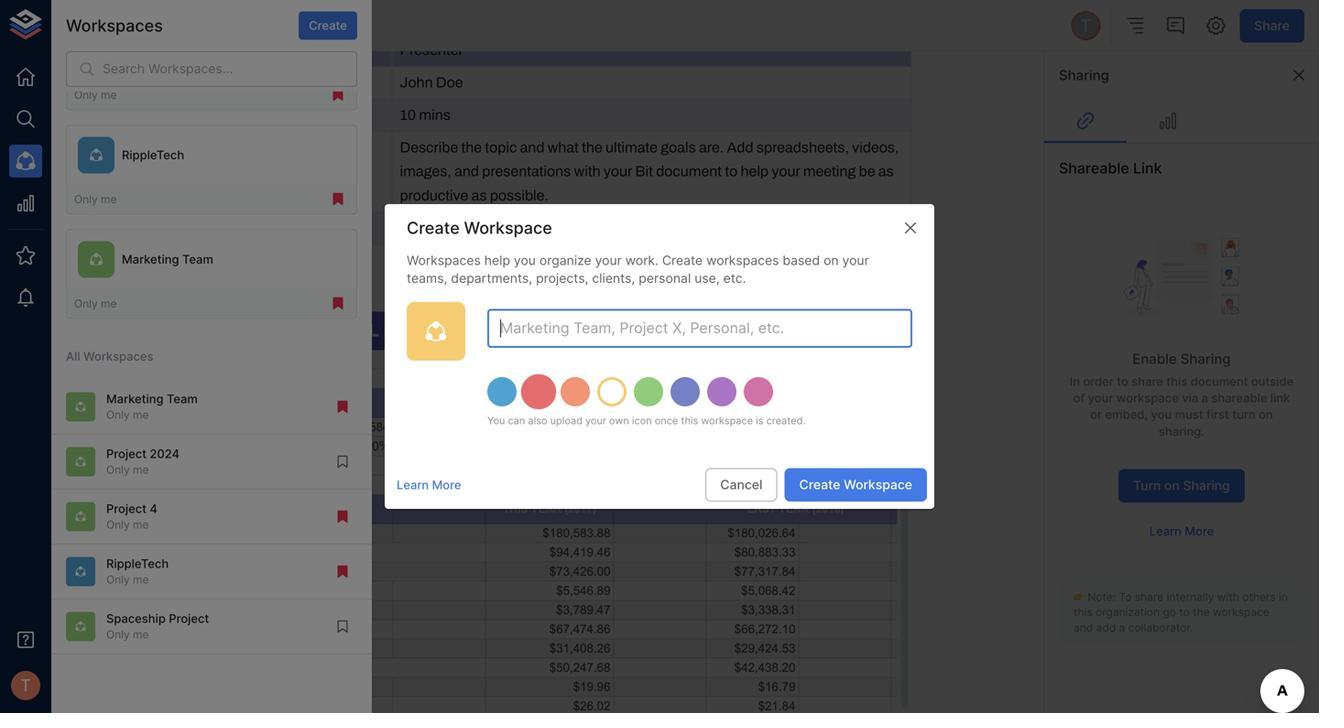 Task type: describe. For each thing, give the bounding box(es) containing it.
collaborator.
[[1128, 621, 1193, 635]]

show wiki image
[[71, 15, 93, 37]]

spaceship project only me
[[106, 612, 209, 642]]

teams,
[[407, 271, 447, 286]]

create inside button
[[799, 477, 840, 493]]

this inside enable sharing in order to share this document outside of your workspace via a shareable link or embed, you must first turn on sharing.
[[1166, 374, 1188, 389]]

organization
[[1096, 606, 1160, 619]]

based
[[783, 253, 820, 268]]

workspaces
[[706, 253, 779, 268]]

document
[[214, 8, 287, 26]]

0 horizontal spatial t button
[[5, 666, 46, 706]]

rippletech for rippletech
[[122, 148, 184, 162]]

projects,
[[536, 271, 589, 286]]

go
[[1163, 606, 1176, 619]]

shareable
[[1212, 391, 1267, 405]]

or
[[1090, 408, 1102, 422]]

and
[[1074, 621, 1093, 635]]

via
[[1182, 391, 1198, 405]]

table of contents image
[[1124, 15, 1146, 37]]

share button
[[1240, 9, 1305, 42]]

create workspace dialog
[[385, 204, 934, 509]]

👉
[[1074, 591, 1085, 604]]

settings image
[[1205, 15, 1227, 37]]

remove bookmark image
[[334, 564, 351, 580]]

help
[[484, 253, 510, 268]]

project inside spaceship project only me
[[169, 612, 209, 626]]

create workspace button
[[785, 469, 927, 502]]

share
[[1254, 18, 1290, 33]]

me inside project 2024 only me
[[133, 464, 149, 477]]

this for 👉 note: to share internally with others in this organization go to the workspace and add a collaborator.
[[1074, 606, 1093, 619]]

marketing for marketing team only me
[[106, 392, 164, 406]]

Marketing Team, Project X, Personal, etc. text field
[[487, 310, 912, 348]]

can
[[508, 415, 525, 427]]

note:
[[1088, 591, 1116, 604]]

share inside 👉 note: to share internally with others in this organization go to the workspace and add a collaborator.
[[1135, 591, 1164, 604]]

marketing team only me
[[106, 392, 198, 422]]

document
[[1191, 374, 1248, 389]]

turn
[[1233, 408, 1256, 422]]

bookmark image for spaceship project
[[334, 619, 351, 635]]

to
[[1119, 591, 1132, 604]]

only me for marketing team
[[74, 297, 117, 310]]

sharing inside enable sharing in order to share this document outside of your workspace via a shareable link or embed, you must first turn on sharing.
[[1181, 351, 1231, 367]]

marketing for marketing team
[[122, 252, 179, 267]]

project for project 2024 only me
[[106, 447, 147, 461]]

to inside enable sharing in order to share this document outside of your workspace via a shareable link or embed, you must first turn on sharing.
[[1117, 374, 1129, 389]]

is
[[756, 415, 764, 427]]

4 for project 4
[[198, 29, 206, 43]]

organize
[[539, 253, 591, 268]]

your right 'based' at the right of the page
[[842, 253, 869, 268]]

project 2024 only me
[[106, 447, 180, 477]]

cancel button
[[706, 469, 777, 502]]

1 only me from the top
[[74, 88, 117, 102]]

shareable
[[1059, 159, 1129, 177]]

2024
[[150, 447, 180, 461]]

clients,
[[592, 271, 635, 286]]

create inside button
[[309, 18, 347, 33]]

work.
[[625, 253, 659, 268]]

link
[[1133, 159, 1162, 177]]

Search Workspaces... text field
[[103, 51, 357, 87]]

only inside project 4 only me
[[106, 519, 130, 532]]

workspace inside 👉 note: to share internally with others in this organization go to the workspace and add a collaborator.
[[1213, 606, 1270, 619]]

project 4
[[155, 29, 206, 43]]

t for the rightmost t button
[[1080, 15, 1091, 36]]

on inside the turn on sharing button
[[1164, 478, 1180, 494]]

1 vertical spatial learn
[[1149, 524, 1182, 539]]

add
[[1096, 621, 1116, 635]]

outside
[[1251, 374, 1294, 389]]

learn inside create workspace dialog
[[397, 478, 429, 492]]

enable sharing in order to share this document outside of your workspace via a shareable link or embed, you must first turn on sharing.
[[1070, 351, 1294, 439]]

learn more for right learn more button
[[1149, 524, 1214, 539]]

workspace inside enable sharing in order to share this document outside of your workspace via a shareable link or embed, you must first turn on sharing.
[[1117, 391, 1179, 405]]

internally
[[1167, 591, 1214, 604]]

on inside enable sharing in order to share this document outside of your workspace via a shareable link or embed, you must first turn on sharing.
[[1259, 408, 1273, 422]]

created.
[[766, 415, 806, 427]]

team for marketing team
[[182, 252, 213, 267]]

workspace inside dialog
[[701, 415, 753, 427]]

the
[[1193, 606, 1210, 619]]

4 for project 4 only me
[[150, 502, 157, 516]]

rippletech only me
[[106, 557, 169, 587]]

0 horizontal spatial workspace
[[464, 218, 552, 238]]

more for learn more button inside the create workspace dialog
[[432, 478, 461, 492]]

only inside project 2024 only me
[[106, 464, 130, 477]]

workspaces for workspaces
[[66, 15, 163, 36]]

use,
[[695, 271, 720, 286]]

comments image
[[1165, 15, 1187, 37]]

personal
[[639, 271, 691, 286]]

link
[[1271, 391, 1290, 405]]

others
[[1243, 591, 1276, 604]]

turn on sharing
[[1133, 478, 1230, 494]]



Task type: vqa. For each thing, say whether or not it's contained in the screenshot.
the bottommost Unpin image
no



Task type: locate. For each thing, give the bounding box(es) containing it.
0 vertical spatial share
[[1132, 374, 1163, 389]]

create button
[[299, 12, 357, 40]]

share
[[1132, 374, 1163, 389], [1135, 591, 1164, 604]]

1 horizontal spatial to
[[1179, 606, 1190, 619]]

project inside project 2024 only me
[[106, 447, 147, 461]]

project for project 4 only me
[[106, 502, 147, 516]]

1 vertical spatial team
[[167, 392, 198, 406]]

0 horizontal spatial 4
[[150, 502, 157, 516]]

only inside marketing team only me
[[106, 409, 130, 422]]

0 vertical spatial you
[[514, 253, 536, 268]]

0 vertical spatial workspaces
[[66, 15, 163, 36]]

this inside create workspace dialog
[[681, 415, 698, 427]]

2 bookmark image from the top
[[334, 619, 351, 635]]

4 down project 2024 only me
[[150, 502, 157, 516]]

1 vertical spatial sharing
[[1181, 351, 1231, 367]]

0 horizontal spatial t
[[20, 676, 31, 696]]

your down order
[[1088, 391, 1113, 405]]

learn
[[397, 478, 429, 492], [1149, 524, 1182, 539]]

0 vertical spatial more
[[432, 478, 461, 492]]

turn on sharing button
[[1119, 470, 1245, 503]]

project down project 2024 only me
[[106, 502, 147, 516]]

workspace
[[1117, 391, 1179, 405], [701, 415, 753, 427], [1213, 606, 1270, 619]]

learn more button
[[392, 471, 466, 499], [1145, 518, 1219, 546]]

me inside project 4 only me
[[133, 519, 149, 532]]

0 horizontal spatial more
[[432, 478, 461, 492]]

more inside create workspace dialog
[[432, 478, 461, 492]]

untitled
[[155, 8, 211, 26]]

cancel
[[720, 477, 763, 493]]

workspace down with
[[1213, 606, 1270, 619]]

more for right learn more button
[[1185, 524, 1214, 539]]

team inside marketing team only me
[[167, 392, 198, 406]]

0 vertical spatial a
[[1202, 391, 1208, 405]]

to
[[1117, 374, 1129, 389], [1179, 606, 1190, 619]]

0 horizontal spatial workspace
[[701, 415, 753, 427]]

project inside "link"
[[155, 29, 195, 43]]

project
[[155, 29, 195, 43], [106, 447, 147, 461], [106, 502, 147, 516], [169, 612, 209, 626]]

workspaces
[[66, 15, 163, 36], [407, 253, 481, 268], [83, 350, 153, 364]]

project for project 4
[[155, 29, 195, 43]]

untitled document
[[155, 8, 287, 26]]

1 vertical spatial marketing
[[106, 392, 164, 406]]

workspace inside button
[[844, 477, 912, 493]]

1 horizontal spatial create workspace
[[799, 477, 912, 493]]

a right via
[[1202, 391, 1208, 405]]

t
[[1080, 15, 1091, 36], [20, 676, 31, 696]]

bookmark image for project 2024
[[334, 454, 351, 470]]

0 horizontal spatial to
[[1117, 374, 1129, 389]]

share inside enable sharing in order to share this document outside of your workspace via a shareable link or embed, you must first turn on sharing.
[[1132, 374, 1163, 389]]

workspaces inside workspaces help you organize your work. create workspaces based on your teams, departments, projects, clients, personal use, etc.
[[407, 253, 481, 268]]

project inside project 4 only me
[[106, 502, 147, 516]]

a inside enable sharing in order to share this document outside of your workspace via a shareable link or embed, you must first turn on sharing.
[[1202, 391, 1208, 405]]

only me
[[74, 88, 117, 102], [74, 193, 117, 206], [74, 297, 117, 310]]

2 vertical spatial only me
[[74, 297, 117, 310]]

1 horizontal spatial t button
[[1068, 8, 1103, 43]]

workspaces for workspaces help you organize your work. create workspaces based on your teams, departments, projects, clients, personal use, etc.
[[407, 253, 481, 268]]

1 horizontal spatial workspace
[[844, 477, 912, 493]]

1 horizontal spatial t
[[1080, 15, 1091, 36]]

me inside rippletech only me
[[133, 574, 149, 587]]

2 only me from the top
[[74, 193, 117, 206]]

this inside 👉 note: to share internally with others in this organization go to the workspace and add a collaborator.
[[1074, 606, 1093, 619]]

you inside enable sharing in order to share this document outside of your workspace via a shareable link or embed, you must first turn on sharing.
[[1151, 408, 1172, 422]]

1 vertical spatial only me
[[74, 193, 117, 206]]

your left own
[[585, 415, 606, 427]]

all
[[66, 350, 80, 364]]

this up and
[[1074, 606, 1093, 619]]

0 vertical spatial to
[[1117, 374, 1129, 389]]

create down created.
[[799, 477, 840, 493]]

0 vertical spatial t button
[[1068, 8, 1103, 43]]

0 horizontal spatial learn more
[[397, 478, 461, 492]]

2 vertical spatial on
[[1164, 478, 1180, 494]]

workspace
[[464, 218, 552, 238], [844, 477, 912, 493]]

create inside workspaces help you organize your work. create workspaces based on your teams, departments, projects, clients, personal use, etc.
[[662, 253, 703, 268]]

a
[[1202, 391, 1208, 405], [1119, 621, 1125, 635]]

me
[[101, 88, 117, 102], [101, 193, 117, 206], [101, 297, 117, 310], [133, 409, 149, 422], [133, 464, 149, 477], [133, 519, 149, 532], [133, 574, 149, 587], [133, 628, 149, 642]]

0 vertical spatial learn more
[[397, 478, 461, 492]]

0 horizontal spatial this
[[681, 415, 698, 427]]

this up via
[[1166, 374, 1188, 389]]

turn
[[1133, 478, 1161, 494]]

0 horizontal spatial create workspace
[[407, 218, 552, 238]]

must
[[1175, 408, 1203, 422]]

1 vertical spatial share
[[1135, 591, 1164, 604]]

1 vertical spatial t
[[20, 676, 31, 696]]

on right the turn
[[1259, 408, 1273, 422]]

of
[[1073, 391, 1085, 405]]

3 only me from the top
[[74, 297, 117, 310]]

1 vertical spatial to
[[1179, 606, 1190, 619]]

0 vertical spatial sharing
[[1059, 67, 1109, 83]]

only inside rippletech only me
[[106, 574, 130, 587]]

1 horizontal spatial workspace
[[1117, 391, 1179, 405]]

me inside marketing team only me
[[133, 409, 149, 422]]

a right the add in the right bottom of the page
[[1119, 621, 1125, 635]]

create up personal
[[662, 253, 703, 268]]

first
[[1207, 408, 1229, 422]]

1 horizontal spatial learn more button
[[1145, 518, 1219, 546]]

1 vertical spatial this
[[681, 415, 698, 427]]

you
[[514, 253, 536, 268], [1151, 408, 1172, 422]]

1 vertical spatial on
[[1259, 408, 1273, 422]]

2 horizontal spatial on
[[1259, 408, 1273, 422]]

0 horizontal spatial you
[[514, 253, 536, 268]]

you can also upload your own icon once this workspace is created.
[[487, 415, 806, 427]]

1 horizontal spatial 4
[[198, 29, 206, 43]]

also
[[528, 415, 547, 427]]

project right spaceship
[[169, 612, 209, 626]]

0 vertical spatial rippletech
[[122, 148, 184, 162]]

rippletech for rippletech only me
[[106, 557, 169, 571]]

bookmark image
[[334, 454, 351, 470], [334, 619, 351, 635]]

own
[[609, 415, 629, 427]]

learn more button inside create workspace dialog
[[392, 471, 466, 499]]

2 vertical spatial this
[[1074, 606, 1093, 619]]

share right the to
[[1135, 591, 1164, 604]]

etc.
[[723, 271, 746, 286]]

0 vertical spatial only me
[[74, 88, 117, 102]]

to inside 👉 note: to share internally with others in this organization go to the workspace and add a collaborator.
[[1179, 606, 1190, 619]]

enable
[[1133, 351, 1177, 367]]

order
[[1083, 374, 1114, 389]]

once
[[655, 415, 678, 427]]

1 bookmark image from the top
[[334, 454, 351, 470]]

marketing inside marketing team only me
[[106, 392, 164, 406]]

0 vertical spatial learn more button
[[392, 471, 466, 499]]

create up the teams,
[[407, 218, 460, 238]]

more
[[432, 478, 461, 492], [1185, 524, 1214, 539]]

0 vertical spatial marketing
[[122, 252, 179, 267]]

shareable link
[[1059, 159, 1162, 177]]

go back image
[[120, 15, 142, 37]]

1 vertical spatial a
[[1119, 621, 1125, 635]]

me inside spaceship project only me
[[133, 628, 149, 642]]

0 vertical spatial team
[[182, 252, 213, 267]]

t button
[[1068, 8, 1103, 43], [5, 666, 46, 706]]

all workspaces
[[66, 350, 153, 364]]

learn more for learn more button inside the create workspace dialog
[[397, 478, 461, 492]]

team
[[182, 252, 213, 267], [167, 392, 198, 406]]

2 vertical spatial workspace
[[1213, 606, 1270, 619]]

only inside spaceship project only me
[[106, 628, 130, 642]]

1 vertical spatial 4
[[150, 502, 157, 516]]

4 inside project 4 only me
[[150, 502, 157, 516]]

your inside enable sharing in order to share this document outside of your workspace via a shareable link or embed, you must first turn on sharing.
[[1088, 391, 1113, 405]]

1 vertical spatial workspace
[[844, 477, 912, 493]]

0 vertical spatial create workspace
[[407, 218, 552, 238]]

with
[[1217, 591, 1239, 604]]

0 vertical spatial workspace
[[1117, 391, 1179, 405]]

1 vertical spatial rippletech
[[106, 557, 169, 571]]

1 horizontal spatial you
[[1151, 408, 1172, 422]]

workspace left is
[[701, 415, 753, 427]]

0 horizontal spatial a
[[1119, 621, 1125, 635]]

2 horizontal spatial this
[[1166, 374, 1188, 389]]

1 vertical spatial create workspace
[[799, 477, 912, 493]]

1 vertical spatial you
[[1151, 408, 1172, 422]]

marketing team
[[122, 252, 213, 267]]

0 horizontal spatial learn
[[397, 478, 429, 492]]

only
[[74, 88, 98, 102], [74, 193, 98, 206], [74, 297, 98, 310], [106, 409, 130, 422], [106, 464, 130, 477], [106, 519, 130, 532], [106, 574, 130, 587], [106, 628, 130, 642]]

1 horizontal spatial on
[[1164, 478, 1180, 494]]

1 vertical spatial workspace
[[701, 415, 753, 427]]

a inside 👉 note: to share internally with others in this organization go to the workspace and add a collaborator.
[[1119, 621, 1125, 635]]

you
[[487, 415, 505, 427]]

1 vertical spatial bookmark image
[[334, 619, 351, 635]]

2 vertical spatial workspaces
[[83, 350, 153, 364]]

on right turn
[[1164, 478, 1180, 494]]

you inside workspaces help you organize your work. create workspaces based on your teams, departments, projects, clients, personal use, etc.
[[514, 253, 536, 268]]

embed,
[[1105, 408, 1148, 422]]

your
[[595, 253, 622, 268], [842, 253, 869, 268], [1088, 391, 1113, 405], [585, 415, 606, 427]]

1 vertical spatial learn more button
[[1145, 518, 1219, 546]]

t for left t button
[[20, 676, 31, 696]]

remove bookmark image inside only me link
[[330, 87, 346, 103]]

team for marketing team only me
[[167, 392, 198, 406]]

in
[[1279, 591, 1288, 604]]

create workspace
[[407, 218, 552, 238], [799, 477, 912, 493]]

only me link
[[66, 21, 357, 111]]

project 4 only me
[[106, 502, 157, 532]]

your up clients, at the top left
[[595, 253, 622, 268]]

1 vertical spatial learn more
[[1149, 524, 1214, 539]]

0 vertical spatial workspace
[[464, 218, 552, 238]]

to right order
[[1117, 374, 1129, 389]]

sharing.
[[1159, 424, 1205, 439]]

you right "help"
[[514, 253, 536, 268]]

4
[[198, 29, 206, 43], [150, 502, 157, 516]]

0 vertical spatial t
[[1080, 15, 1091, 36]]

1 horizontal spatial this
[[1074, 606, 1093, 619]]

1 horizontal spatial more
[[1185, 524, 1214, 539]]

project left 2024
[[106, 447, 147, 461]]

you up sharing.
[[1151, 408, 1172, 422]]

0 horizontal spatial learn more button
[[392, 471, 466, 499]]

project down the untitled
[[155, 29, 195, 43]]

4 down untitled document
[[198, 29, 206, 43]]

only me for rippletech
[[74, 193, 117, 206]]

spaceship
[[106, 612, 166, 626]]

👉 note: to share internally with others in this organization go to the workspace and add a collaborator.
[[1074, 591, 1288, 635]]

marketing
[[122, 252, 179, 267], [106, 392, 164, 406]]

tab list
[[1044, 99, 1319, 143]]

1 horizontal spatial a
[[1202, 391, 1208, 405]]

learn more
[[397, 478, 461, 492], [1149, 524, 1214, 539]]

0 vertical spatial learn
[[397, 478, 429, 492]]

in
[[1070, 374, 1080, 389]]

project 4 link
[[155, 28, 206, 45]]

1 horizontal spatial learn
[[1149, 524, 1182, 539]]

this
[[1166, 374, 1188, 389], [681, 415, 698, 427], [1074, 606, 1093, 619]]

1 horizontal spatial learn more
[[1149, 524, 1214, 539]]

2 horizontal spatial workspace
[[1213, 606, 1270, 619]]

on inside workspaces help you organize your work. create workspaces based on your teams, departments, projects, clients, personal use, etc.
[[824, 253, 839, 268]]

learn more inside create workspace dialog
[[397, 478, 461, 492]]

0 vertical spatial on
[[824, 253, 839, 268]]

1 vertical spatial workspaces
[[407, 253, 481, 268]]

this for you can also upload your own icon once this workspace is created.
[[681, 415, 698, 427]]

create workspace inside button
[[799, 477, 912, 493]]

0 vertical spatial this
[[1166, 374, 1188, 389]]

icon
[[632, 415, 652, 427]]

workspace up the embed,
[[1117, 391, 1179, 405]]

2 vertical spatial sharing
[[1183, 478, 1230, 494]]

sharing inside button
[[1183, 478, 1230, 494]]

to right 'go'
[[1179, 606, 1190, 619]]

this right once
[[681, 415, 698, 427]]

4 inside "link"
[[198, 29, 206, 43]]

share down the enable
[[1132, 374, 1163, 389]]

remove bookmark image
[[330, 87, 346, 103], [330, 191, 346, 208], [330, 296, 346, 312], [334, 399, 351, 415], [334, 509, 351, 525]]

create
[[309, 18, 347, 33], [407, 218, 460, 238], [662, 253, 703, 268], [799, 477, 840, 493]]

departments,
[[451, 271, 532, 286]]

on right 'based' at the right of the page
[[824, 253, 839, 268]]

upload
[[550, 415, 583, 427]]

favorite image
[[297, 9, 313, 26]]

0 vertical spatial 4
[[198, 29, 206, 43]]

create right document
[[309, 18, 347, 33]]

1 vertical spatial more
[[1185, 524, 1214, 539]]

1 vertical spatial t button
[[5, 666, 46, 706]]

rippletech
[[122, 148, 184, 162], [106, 557, 169, 571]]

0 horizontal spatial on
[[824, 253, 839, 268]]

workspaces help you organize your work. create workspaces based on your teams, departments, projects, clients, personal use, etc.
[[407, 253, 869, 286]]

0 vertical spatial bookmark image
[[334, 454, 351, 470]]



